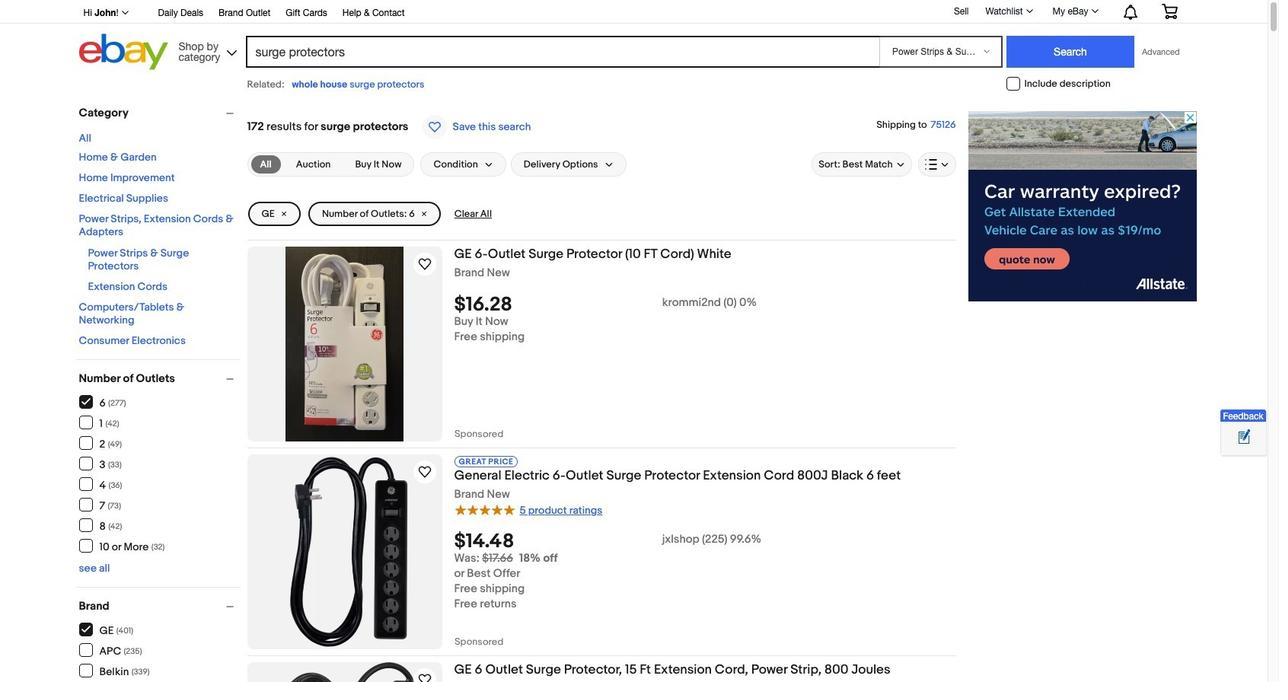 Task type: vqa. For each thing, say whether or not it's contained in the screenshot.
the bottommost LV
no



Task type: locate. For each thing, give the bounding box(es) containing it.
0 vertical spatial heading
[[454, 247, 732, 262]]

2 heading from the top
[[454, 468, 901, 484]]

my ebay image
[[1092, 9, 1099, 13]]

heading
[[454, 247, 732, 262], [454, 468, 901, 484], [454, 663, 891, 678]]

2 vertical spatial heading
[[454, 663, 891, 678]]

watchlist image
[[1027, 9, 1033, 13]]

All selected text field
[[260, 158, 272, 171]]

listing options selector. list view selected. image
[[925, 158, 950, 171]]

ge 6-outlet surge protector (10 ft cord) white image
[[286, 247, 404, 442]]

account navigation
[[75, 0, 1189, 24]]

None text field
[[454, 552, 513, 566], [454, 635, 503, 650], [454, 552, 513, 566], [454, 635, 503, 650]]

banner
[[75, 0, 1189, 74]]

None submit
[[1007, 36, 1135, 68]]

1 vertical spatial heading
[[454, 468, 901, 484]]

main content
[[247, 99, 956, 683]]

your shopping cart image
[[1161, 4, 1179, 19]]

None text field
[[454, 427, 503, 442]]



Task type: describe. For each thing, give the bounding box(es) containing it.
save this search surge protectors search image
[[422, 115, 447, 139]]

watch ge 6 outlet surge protector, 15 ft extension cord, power strip, 800 joules image
[[416, 671, 434, 683]]

watch general electric 6-outlet surge protector extension cord 800j black 6 feet image
[[416, 463, 434, 481]]

watch ge 6-outlet surge protector (10 ft cord) white image
[[416, 255, 434, 273]]

Search for anything text field
[[248, 37, 877, 66]]

general electric 6-outlet surge protector extension cord 800j black 6 feet image
[[247, 455, 442, 650]]

ge 6 outlet surge protector, 15 ft extension cord, power strip, 800 joules image
[[261, 663, 429, 683]]

1 heading from the top
[[454, 247, 732, 262]]

3 heading from the top
[[454, 663, 891, 678]]

advertisement element
[[969, 111, 1197, 302]]



